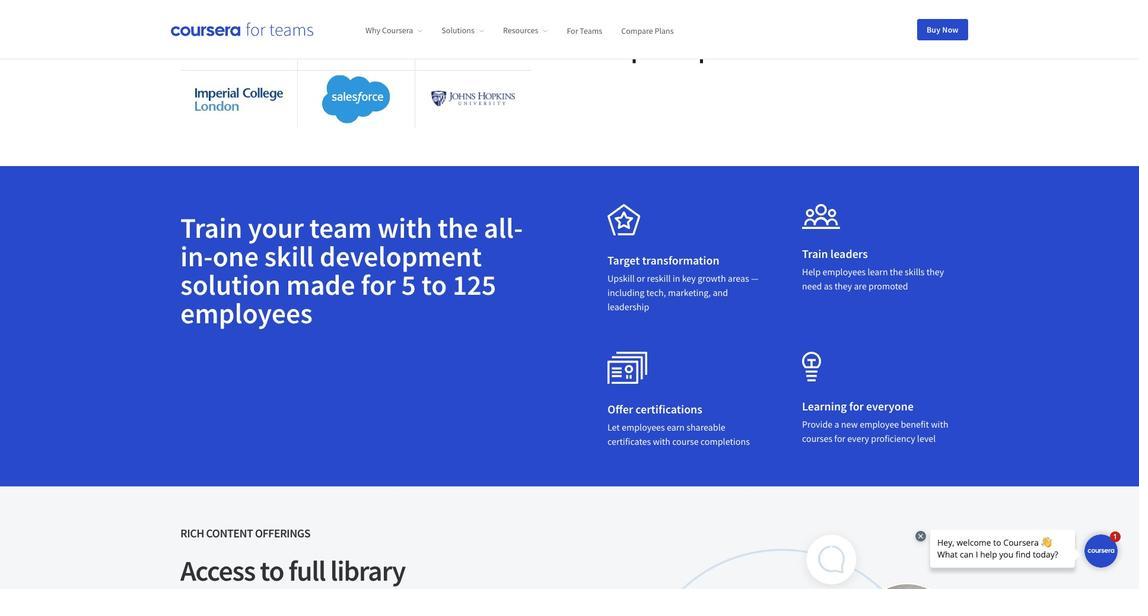 Task type: locate. For each thing, give the bounding box(es) containing it.
rich content offerings
[[180, 526, 310, 540]]

2 horizontal spatial employees
[[823, 266, 866, 277]]

0 horizontal spatial and
[[713, 286, 728, 298]]

why coursera
[[366, 25, 413, 36]]

areas
[[728, 272, 749, 284]]

learning
[[802, 399, 847, 413]]

1 vertical spatial and
[[713, 286, 728, 298]]

they
[[927, 266, 944, 277], [835, 280, 852, 292]]

compare plans link
[[621, 25, 674, 36]]

0 horizontal spatial they
[[835, 280, 852, 292]]

coursera
[[382, 25, 413, 36]]

certificates
[[608, 435, 651, 447]]

1 horizontal spatial for
[[835, 432, 846, 444]]

2 horizontal spatial to
[[925, 0, 949, 13]]

for up 'new'
[[850, 399, 864, 413]]

0 vertical spatial and
[[777, 32, 820, 65]]

and
[[777, 32, 820, 65], [713, 286, 728, 298]]

2 horizontal spatial for
[[850, 399, 864, 413]]

to inside the empower teams with access to world-class content from 325+ top companies and universities
[[925, 0, 949, 13]]

why
[[366, 25, 381, 36]]

growth
[[698, 272, 726, 284]]

need
[[802, 280, 822, 292]]

0 horizontal spatial the
[[438, 210, 478, 245]]

employees down one
[[180, 295, 313, 331]]

solutions link
[[442, 25, 484, 36]]

125
[[453, 267, 496, 302]]

employees inside "train your team with the all- in-one skill development solution made for 5 to 125 employees"
[[180, 295, 313, 331]]

for
[[361, 267, 396, 302], [850, 399, 864, 413], [835, 432, 846, 444]]

train inside train leaders help employees learn the skills they need as they are promoted
[[802, 246, 828, 261]]

level
[[917, 432, 936, 444]]

employees inside train leaders help employees learn the skills they need as they are promoted
[[823, 266, 866, 277]]

1 vertical spatial for
[[850, 399, 864, 413]]

2 vertical spatial to
[[260, 553, 284, 588]]

1 horizontal spatial to
[[422, 267, 447, 302]]

employees inside 'offer certifications let employees earn shareable certificates with course completions'
[[622, 421, 665, 433]]

0 vertical spatial employees
[[823, 266, 866, 277]]

full
[[289, 553, 325, 588]]

1 vertical spatial train
[[802, 246, 828, 261]]

0 horizontal spatial for
[[361, 267, 396, 302]]

earn
[[667, 421, 685, 433]]

university of california irvine logo image
[[195, 34, 283, 48]]

marketing,
[[668, 286, 711, 298]]

with inside the empower teams with access to world-class content from 325+ top companies and universities
[[793, 0, 843, 13]]

for teams
[[567, 25, 602, 36]]

to
[[925, 0, 949, 13], [422, 267, 447, 302], [260, 553, 284, 588]]

to right 5
[[422, 267, 447, 302]]

1 vertical spatial the
[[890, 266, 903, 277]]

325+
[[891, 6, 945, 39]]

with
[[793, 0, 843, 13], [378, 210, 432, 245], [931, 418, 949, 430], [653, 435, 671, 447]]

lightbulb icon image
[[802, 352, 821, 381]]

a
[[835, 418, 839, 430]]

employees down leaders
[[823, 266, 866, 277]]

0 horizontal spatial train
[[180, 210, 242, 245]]

target transformation upskill or reskill in key growth areas — including tech, marketing, and leadership
[[608, 253, 759, 312]]

to left full on the bottom left of page
[[260, 553, 284, 588]]

class
[[681, 6, 736, 39]]

benefit
[[901, 418, 929, 430]]

2 vertical spatial employees
[[622, 421, 665, 433]]

0 vertical spatial to
[[925, 0, 949, 13]]

with inside the learning for everyone provide a new employee benefit with courses for every proficiency level
[[931, 418, 949, 430]]

and inside 'target transformation upskill or reskill in key growth areas — including tech, marketing, and leadership'
[[713, 286, 728, 298]]

1 horizontal spatial the
[[890, 266, 903, 277]]

0 vertical spatial they
[[927, 266, 944, 277]]

leaders
[[831, 246, 868, 261]]

solution
[[180, 267, 281, 302]]

the
[[438, 210, 478, 245], [890, 266, 903, 277]]

content
[[741, 6, 827, 39]]

they right skills
[[927, 266, 944, 277]]

for left 5
[[361, 267, 396, 302]]

access
[[180, 553, 255, 588]]

promoted
[[869, 280, 908, 292]]

1 horizontal spatial train
[[802, 246, 828, 261]]

teams
[[580, 25, 602, 36]]

imperial college london image
[[195, 88, 283, 111]]

for down a on the right of the page
[[835, 432, 846, 444]]

compare plans
[[621, 25, 674, 36]]

courses
[[802, 432, 833, 444]]

empower
[[608, 0, 715, 13]]

reskill
[[647, 272, 671, 284]]

1 vertical spatial to
[[422, 267, 447, 302]]

top
[[608, 32, 646, 65]]

0 vertical spatial for
[[361, 267, 396, 302]]

every
[[848, 432, 869, 444]]

companies
[[651, 32, 772, 65]]

for teams link
[[567, 25, 602, 36]]

employees up certificates
[[622, 421, 665, 433]]

1 horizontal spatial and
[[777, 32, 820, 65]]

resources link
[[503, 25, 548, 36]]

skill
[[264, 238, 314, 274]]

world-class content image
[[608, 352, 648, 384]]

the up promoted
[[890, 266, 903, 277]]

0 horizontal spatial employees
[[180, 295, 313, 331]]

tech,
[[647, 286, 666, 298]]

for
[[567, 25, 578, 36]]

made
[[286, 267, 355, 302]]

the left the all-
[[438, 210, 478, 245]]

course
[[672, 435, 699, 447]]

0 vertical spatial train
[[180, 210, 242, 245]]

teams
[[720, 0, 788, 13]]

certifications
[[636, 402, 703, 416]]

0 vertical spatial the
[[438, 210, 478, 245]]

with inside 'offer certifications let employees earn shareable certificates with course completions'
[[653, 435, 671, 447]]

offer certifications let employees earn shareable certificates with course completions
[[608, 402, 750, 447]]

offer
[[608, 402, 633, 416]]

from
[[832, 6, 886, 39]]

leadership
[[608, 301, 649, 312]]

to up buy at the right of the page
[[925, 0, 949, 13]]

1 vertical spatial employees
[[180, 295, 313, 331]]

1 horizontal spatial employees
[[622, 421, 665, 433]]

are
[[854, 280, 867, 292]]

employees
[[823, 266, 866, 277], [180, 295, 313, 331], [622, 421, 665, 433]]

rich
[[180, 526, 204, 540]]

train inside "train your team with the all- in-one skill development solution made for 5 to 125 employees"
[[180, 210, 242, 245]]

they right "as" on the top right of the page
[[835, 280, 852, 292]]

—
[[751, 272, 759, 284]]

train
[[180, 210, 242, 245], [802, 246, 828, 261]]



Task type: describe. For each thing, give the bounding box(es) containing it.
in-demand skills image
[[608, 204, 641, 235]]

0 horizontal spatial to
[[260, 553, 284, 588]]

train for train leaders help employees learn the skills they need as they are promoted
[[802, 246, 828, 261]]

learning for everyone provide a new employee benefit with courses for every proficiency level
[[802, 399, 949, 444]]

as
[[824, 280, 833, 292]]

or
[[637, 272, 645, 284]]

resources
[[503, 25, 538, 36]]

compare
[[621, 25, 653, 36]]

buy now button
[[917, 19, 969, 40]]

in
[[673, 272, 680, 284]]

why coursera link
[[366, 25, 423, 36]]

proficiency
[[871, 432, 915, 444]]

johns hopkins university logo image
[[429, 89, 517, 109]]

2 vertical spatial for
[[835, 432, 846, 444]]

your
[[248, 210, 304, 245]]

help
[[802, 266, 821, 277]]

train for train your team with the all- in-one skill development solution made for 5 to 125 employees
[[180, 210, 242, 245]]

hec paris logo image
[[429, 18, 517, 64]]

deep learning ai image
[[312, 31, 400, 51]]

access to full library
[[180, 553, 405, 588]]

access
[[849, 0, 920, 13]]

and inside the empower teams with access to world-class content from 325+ top companies and universities
[[777, 32, 820, 65]]

team icon image
[[802, 204, 840, 229]]

employees for train
[[823, 266, 866, 277]]

key
[[682, 272, 696, 284]]

world-
[[608, 6, 681, 39]]

empower teams with access to world-class content from 325+ top companies and universities
[[608, 0, 955, 65]]

train your team with the all- in-one skill development solution made for 5 to 125 employees
[[180, 210, 523, 331]]

everyone
[[866, 399, 914, 413]]

skills
[[905, 266, 925, 277]]

for inside "train your team with the all- in-one skill development solution made for 5 to 125 employees"
[[361, 267, 396, 302]]

library
[[330, 553, 405, 588]]

train leaders help employees learn the skills they need as they are promoted
[[802, 246, 944, 292]]

to inside "train your team with the all- in-one skill development solution made for 5 to 125 employees"
[[422, 267, 447, 302]]

completions
[[701, 435, 750, 447]]

learn
[[868, 266, 888, 277]]

all-
[[484, 210, 523, 245]]

employee
[[860, 418, 899, 430]]

provide
[[802, 418, 833, 430]]

employees for offer
[[622, 421, 665, 433]]

upskill
[[608, 272, 635, 284]]

1 vertical spatial they
[[835, 280, 852, 292]]

in-
[[180, 238, 213, 274]]

new
[[841, 418, 858, 430]]

5
[[401, 267, 416, 302]]

the inside train leaders help employees learn the skills they need as they are promoted
[[890, 266, 903, 277]]

salesforce logo image
[[322, 75, 391, 123]]

buy now
[[927, 24, 959, 35]]

transformation
[[642, 253, 720, 267]]

team
[[309, 210, 372, 245]]

plans
[[655, 25, 674, 36]]

shareable
[[687, 421, 726, 433]]

now
[[943, 24, 959, 35]]

content
[[206, 526, 253, 540]]

universities
[[825, 32, 955, 65]]

one
[[213, 238, 259, 274]]

solutions
[[442, 25, 475, 36]]

offerings
[[255, 526, 310, 540]]

development
[[320, 238, 482, 274]]

coursera for teams image
[[171, 23, 313, 36]]

the inside "train your team with the all- in-one skill development solution made for 5 to 125 employees"
[[438, 210, 478, 245]]

including
[[608, 286, 645, 298]]

target
[[608, 253, 640, 267]]

buy
[[927, 24, 941, 35]]

with inside "train your team with the all- in-one skill development solution made for 5 to 125 employees"
[[378, 210, 432, 245]]

let
[[608, 421, 620, 433]]

1 horizontal spatial they
[[927, 266, 944, 277]]



Task type: vqa. For each thing, say whether or not it's contained in the screenshot.
employees inside the Offer Certifications Let Employees Earn Shareable Certificates With Course Completions
yes



